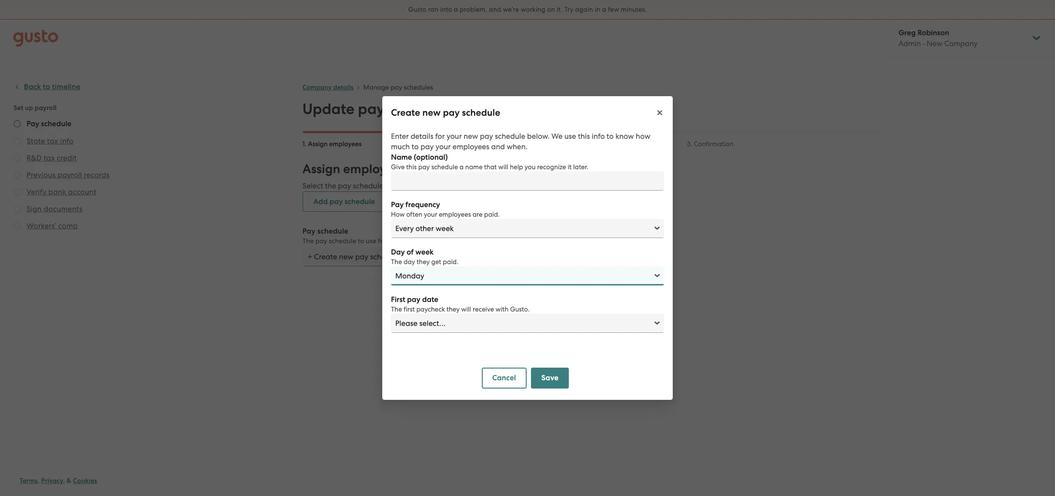 Task type: locate. For each thing, give the bounding box(es) containing it.
0 vertical spatial schedules
[[404, 84, 433, 91]]

0 vertical spatial this
[[578, 132, 590, 141]]

1 vertical spatial use
[[366, 237, 377, 245]]

schedules for update pay schedules
[[388, 100, 456, 118]]

cancel button
[[482, 368, 527, 389]]

pay
[[391, 84, 402, 91], [358, 100, 385, 118], [443, 107, 460, 118], [480, 132, 493, 141], [421, 142, 434, 151], [424, 161, 446, 177], [419, 163, 430, 171], [338, 181, 351, 190], [466, 181, 479, 190], [330, 197, 343, 206], [316, 237, 327, 245], [407, 295, 421, 304]]

1 horizontal spatial for
[[436, 132, 445, 141]]

the inside first pay date the first paycheck they will receive with gusto.
[[391, 305, 402, 313]]

1 horizontal spatial details
[[411, 132, 434, 141]]

1 vertical spatial assign
[[303, 161, 340, 177]]

company details link
[[303, 84, 354, 91]]

will left the receive
[[462, 305, 471, 313]]

0 vertical spatial use
[[565, 132, 577, 141]]

save
[[542, 373, 559, 383]]

assign down update
[[308, 140, 328, 148]]

schedules up schedule.
[[449, 161, 506, 177]]

this inside name (optional) give this pay schedule a name that will help you recognize it later.
[[406, 163, 417, 171]]

employees up of
[[398, 237, 431, 245]]

assign for assign employees to pay schedules
[[303, 161, 340, 177]]

they down week
[[417, 258, 430, 266]]

your up (optional)
[[436, 142, 451, 151]]

schedule
[[462, 107, 501, 118], [495, 132, 526, 141], [432, 163, 458, 171], [353, 181, 384, 190], [345, 197, 375, 206], [318, 227, 349, 236], [329, 237, 356, 245]]

paid.
[[484, 211, 500, 218], [443, 258, 459, 266]]

pay inside pay schedule the pay schedule to use for all employees
[[316, 237, 327, 245]]

employees left the are
[[439, 211, 471, 218]]

2 , from the left
[[63, 477, 65, 485]]

2 vertical spatial your
[[424, 211, 437, 218]]

1 vertical spatial schedules
[[388, 100, 456, 118]]

assign
[[308, 140, 328, 148], [303, 161, 340, 177]]

for inside enter details for your new pay schedule below. we use this info to know how much to pay your employees and when.
[[436, 132, 445, 141]]

pay inside first pay date the first paycheck they will receive with gusto.
[[407, 295, 421, 304]]

know
[[616, 132, 634, 141]]

pay for pay frequency
[[391, 200, 404, 209]]

schedules
[[404, 84, 433, 91], [388, 100, 456, 118], [449, 161, 506, 177]]

1 horizontal spatial this
[[578, 132, 590, 141]]

0 vertical spatial the
[[303, 237, 314, 245]]

0 horizontal spatial pay
[[303, 227, 316, 236]]

paid. for pay frequency
[[484, 211, 500, 218]]

to right "give"
[[409, 161, 421, 177]]

a right 'in'
[[602, 6, 607, 13]]

schedules for manage pay schedules
[[404, 84, 433, 91]]

you'd
[[385, 181, 404, 190]]

0 horizontal spatial use
[[366, 237, 377, 245]]

create new pay schedule dialog
[[383, 96, 673, 400]]

0 horizontal spatial this
[[406, 163, 417, 171]]

1 vertical spatial for
[[378, 237, 387, 245]]

1 vertical spatial will
[[462, 305, 471, 313]]

a inside select the pay schedule you'd like or add a new pay schedule. learn more .
[[443, 181, 448, 190]]

1 vertical spatial details
[[411, 132, 434, 141]]

, left &
[[63, 477, 65, 485]]

use left 'all'
[[366, 237, 377, 245]]

it.
[[557, 6, 563, 13]]

1 vertical spatial paid.
[[443, 258, 459, 266]]

privacy link
[[41, 477, 63, 485]]

0 horizontal spatial for
[[378, 237, 387, 245]]

0 horizontal spatial they
[[417, 258, 430, 266]]

new up name
[[464, 132, 478, 141]]

0 vertical spatial they
[[417, 258, 430, 266]]

for left 'all'
[[378, 237, 387, 245]]

details right enter
[[411, 132, 434, 141]]

the down first
[[391, 305, 402, 313]]

pay
[[391, 200, 404, 209], [303, 227, 316, 236]]

1 vertical spatial they
[[447, 305, 460, 313]]

add pay schedule button
[[303, 191, 386, 212]]

they right paycheck
[[447, 305, 460, 313]]

paid. right get
[[443, 258, 459, 266]]

continue button
[[448, 293, 501, 313]]

schedule inside select the pay schedule you'd like or add a new pay schedule. learn more .
[[353, 181, 384, 190]]

get
[[432, 258, 442, 266]]

they
[[417, 258, 430, 266], [447, 305, 460, 313]]

gusto
[[408, 6, 427, 13]]

the for day of week
[[391, 258, 402, 266]]

below.
[[527, 132, 550, 141]]

will right that
[[499, 163, 509, 171]]

pay up how
[[391, 200, 404, 209]]

employees
[[329, 140, 362, 148], [453, 142, 490, 151], [343, 161, 406, 177], [439, 211, 471, 218], [398, 237, 431, 245]]

a right 'add'
[[443, 181, 448, 190]]

cancel
[[493, 373, 516, 383]]

enter details for your new pay schedule below. we use this info to know how much to pay your employees and when.
[[391, 132, 651, 151]]

use right we
[[565, 132, 577, 141]]

employees down update
[[329, 140, 362, 148]]

to right much
[[412, 142, 419, 151]]

details
[[333, 84, 354, 91], [411, 132, 434, 141]]

will
[[499, 163, 509, 171], [462, 305, 471, 313]]

name (optional) give this pay schedule a name that will help you recognize it later.
[[391, 153, 589, 171]]

0 horizontal spatial details
[[333, 84, 354, 91]]

much
[[391, 142, 410, 151]]

employees inside pay frequency how often your employees are paid.
[[439, 211, 471, 218]]

and
[[489, 6, 502, 13], [525, 140, 537, 148], [492, 142, 505, 151]]

new inside select the pay schedule you'd like or add a new pay schedule. learn more .
[[450, 181, 464, 190]]

pay inside name (optional) give this pay schedule a name that will help you recognize it later.
[[419, 163, 430, 171]]

minutes.
[[621, 6, 647, 13]]

1 horizontal spatial paid.
[[484, 211, 500, 218]]

and up name (optional) give this pay schedule a name that will help you recognize it later.
[[492, 142, 505, 151]]

0 horizontal spatial paid.
[[443, 258, 459, 266]]

Name (optional) text field
[[391, 171, 665, 191]]

0 vertical spatial will
[[499, 163, 509, 171]]

gusto.
[[510, 305, 530, 313]]

new inside enter details for your new pay schedule below. we use this info to know how much to pay your employees and when.
[[464, 132, 478, 141]]

0 vertical spatial assign
[[308, 140, 328, 148]]

for inside pay schedule the pay schedule to use for all employees
[[378, 237, 387, 245]]

cookies
[[73, 477, 97, 485]]

info
[[592, 132, 605, 141]]

.
[[554, 181, 556, 190]]

use
[[565, 132, 577, 141], [366, 237, 377, 245]]

your down 'create new pay schedule'
[[447, 132, 462, 141]]

pay inside pay schedule the pay schedule to use for all employees
[[303, 227, 316, 236]]

it
[[568, 163, 572, 171]]

the for first pay date
[[391, 305, 402, 313]]

this right "give"
[[406, 163, 417, 171]]

paid. inside pay frequency how often your employees are paid.
[[484, 211, 500, 218]]

0 horizontal spatial will
[[462, 305, 471, 313]]

confirmation
[[694, 140, 734, 148]]

pay schedule the pay schedule to use for all employees
[[303, 227, 431, 245]]

continue
[[459, 299, 490, 308]]

1 horizontal spatial ,
[[63, 477, 65, 485]]

and inside enter details for your new pay schedule below. we use this info to know how much to pay your employees and when.
[[492, 142, 505, 151]]

(optional)
[[414, 153, 448, 162]]

give
[[391, 163, 405, 171]]

2 vertical spatial the
[[391, 305, 402, 313]]

cookies button
[[73, 476, 97, 486]]

enter
[[391, 132, 409, 141]]

the down day
[[391, 258, 402, 266]]

paid. right the are
[[484, 211, 500, 218]]

recognize
[[538, 163, 567, 171]]

pay inside pay frequency how often your employees are paid.
[[391, 200, 404, 209]]

they inside first pay date the first paycheck they will receive with gusto.
[[447, 305, 460, 313]]

0 vertical spatial new
[[423, 107, 441, 118]]

to left 'all'
[[358, 237, 364, 245]]

1 horizontal spatial use
[[565, 132, 577, 141]]

this left info
[[578, 132, 590, 141]]

1 horizontal spatial pay
[[391, 200, 404, 209]]

assign employees to pay schedules
[[303, 161, 506, 177]]

the
[[325, 181, 336, 190]]

for
[[436, 132, 445, 141], [378, 237, 387, 245]]

1 horizontal spatial they
[[447, 305, 460, 313]]

help
[[510, 163, 523, 171]]

into
[[441, 6, 452, 13]]

details for enter
[[411, 132, 434, 141]]

new right create
[[423, 107, 441, 118]]

we're
[[503, 6, 519, 13]]

the
[[303, 237, 314, 245], [391, 258, 402, 266], [391, 305, 402, 313]]

like
[[405, 181, 417, 190]]

0 vertical spatial pay
[[391, 200, 404, 209]]

employees up name
[[453, 142, 490, 151]]

day
[[404, 258, 415, 266]]

this
[[578, 132, 590, 141], [406, 163, 417, 171]]

0 horizontal spatial ,
[[38, 477, 40, 485]]

schedule inside button
[[345, 197, 375, 206]]

your down frequency
[[424, 211, 437, 218]]

details inside enter details for your new pay schedule below. we use this info to know how much to pay your employees and when.
[[411, 132, 434, 141]]

a left name
[[460, 163, 464, 171]]

home image
[[13, 29, 58, 47]]

week
[[416, 248, 434, 257]]

the inside "day of week the day they get paid."
[[391, 258, 402, 266]]

schedules down manage pay schedules
[[388, 100, 456, 118]]

1 vertical spatial this
[[406, 163, 417, 171]]

assign up the select
[[303, 161, 340, 177]]

for up (optional)
[[436, 132, 445, 141]]

2 vertical spatial new
[[450, 181, 464, 190]]

1 vertical spatial pay
[[303, 227, 316, 236]]

, left 'privacy' "link"
[[38, 477, 40, 485]]

1 vertical spatial the
[[391, 258, 402, 266]]

the down add
[[303, 237, 314, 245]]

1 vertical spatial new
[[464, 132, 478, 141]]

new right 'add'
[[450, 181, 464, 190]]

paid. for day of week
[[443, 258, 459, 266]]

paid. inside "day of week the day they get paid."
[[443, 258, 459, 266]]

and left we're
[[489, 6, 502, 13]]

,
[[38, 477, 40, 485], [63, 477, 65, 485]]

0 vertical spatial for
[[436, 132, 445, 141]]

0 vertical spatial paid.
[[484, 211, 500, 218]]

few
[[608, 6, 620, 13]]

0 vertical spatial details
[[333, 84, 354, 91]]

schedules up create
[[404, 84, 433, 91]]

details up update
[[333, 84, 354, 91]]

will inside first pay date the first paycheck they will receive with gusto.
[[462, 305, 471, 313]]

new
[[423, 107, 441, 118], [464, 132, 478, 141], [450, 181, 464, 190]]

1 horizontal spatial will
[[499, 163, 509, 171]]

first
[[391, 295, 406, 304]]

pay down add
[[303, 227, 316, 236]]



Task type: describe. For each thing, give the bounding box(es) containing it.
of
[[407, 248, 414, 257]]

day of week the day they get paid.
[[391, 248, 459, 266]]

are
[[473, 211, 483, 218]]

privacy
[[41, 477, 63, 485]]

1 vertical spatial your
[[436, 142, 451, 151]]

paycheck
[[417, 305, 445, 313]]

again
[[575, 6, 594, 13]]

we
[[552, 132, 563, 141]]

terms , privacy , & cookies
[[20, 477, 97, 485]]

day
[[391, 248, 405, 257]]

learn more link
[[515, 181, 554, 191]]

&
[[67, 477, 71, 485]]

save button
[[531, 368, 569, 389]]

to right info
[[607, 132, 614, 141]]

schedule inside name (optional) give this pay schedule a name that will help you recognize it later.
[[432, 163, 458, 171]]

review
[[502, 140, 523, 148]]

ran
[[428, 6, 439, 13]]

will inside name (optional) give this pay schedule a name that will help you recognize it later.
[[499, 163, 509, 171]]

employees inside pay schedule the pay schedule to use for all employees
[[398, 237, 431, 245]]

frequency
[[406, 200, 440, 209]]

often
[[407, 211, 423, 218]]

manage
[[363, 84, 389, 91]]

2 vertical spatial schedules
[[449, 161, 506, 177]]

they inside "day of week the day they get paid."
[[417, 258, 430, 266]]

use inside pay schedule the pay schedule to use for all employees
[[366, 237, 377, 245]]

first
[[404, 305, 415, 313]]

schedule inside enter details for your new pay schedule below. we use this info to know how much to pay your employees and when.
[[495, 132, 526, 141]]

and left submit at the top right of the page
[[525, 140, 537, 148]]

working
[[521, 6, 546, 13]]

review and submit
[[502, 140, 559, 148]]

use inside enter details for your new pay schedule below. we use this info to know how much to pay your employees and when.
[[565, 132, 577, 141]]

account menu element
[[888, 20, 1043, 57]]

company details
[[303, 84, 354, 91]]

create
[[391, 107, 420, 118]]

later.
[[574, 163, 589, 171]]

0 vertical spatial your
[[447, 132, 462, 141]]

on
[[547, 6, 555, 13]]

name
[[466, 163, 483, 171]]

first pay date the first paycheck they will receive with gusto.
[[391, 295, 530, 313]]

your inside pay frequency how often your employees are paid.
[[424, 211, 437, 218]]

problem,
[[460, 6, 488, 13]]

how
[[391, 211, 405, 218]]

when.
[[507, 142, 528, 151]]

select the pay schedule you'd like or add a new pay schedule. learn more .
[[303, 181, 556, 191]]

pay for pay schedule
[[303, 227, 316, 236]]

employees inside enter details for your new pay schedule below. we use this info to know how much to pay your employees and when.
[[453, 142, 490, 151]]

terms
[[20, 477, 38, 485]]

dialog main content element
[[383, 126, 673, 400]]

all
[[389, 237, 396, 245]]

pay inside button
[[330, 197, 343, 206]]

pay frequency how often your employees are paid.
[[391, 200, 500, 218]]

date
[[422, 295, 439, 304]]

back button
[[405, 293, 443, 313]]

or
[[419, 181, 426, 190]]

the inside pay schedule the pay schedule to use for all employees
[[303, 237, 314, 245]]

add pay schedule
[[314, 197, 375, 206]]

in
[[595, 6, 601, 13]]

receive
[[473, 305, 494, 313]]

add
[[314, 197, 328, 206]]

back
[[416, 299, 433, 308]]

that
[[484, 163, 497, 171]]

schedule.
[[481, 181, 513, 190]]

name
[[391, 153, 412, 162]]

1 , from the left
[[38, 477, 40, 485]]

update
[[303, 100, 355, 118]]

manage pay schedules
[[363, 84, 433, 91]]

this inside enter details for your new pay schedule below. we use this info to know how much to pay your employees and when.
[[578, 132, 590, 141]]

terms link
[[20, 477, 38, 485]]

create new pay schedule
[[391, 107, 501, 118]]

add
[[427, 181, 441, 190]]

to inside pay schedule the pay schedule to use for all employees
[[358, 237, 364, 245]]

learn
[[515, 181, 535, 191]]

a right into
[[454, 6, 458, 13]]

employees up "you'd"
[[343, 161, 406, 177]]

a inside name (optional) give this pay schedule a name that will help you recognize it later.
[[460, 163, 464, 171]]

assign for assign employees
[[308, 140, 328, 148]]

how
[[636, 132, 651, 141]]

with
[[496, 305, 509, 313]]

company
[[303, 84, 332, 91]]

try
[[565, 6, 574, 13]]

gusto ran into a problem, and we're working on it. try again in a few minutes.
[[408, 6, 647, 13]]

update pay schedules
[[303, 100, 456, 118]]

details for company
[[333, 84, 354, 91]]

you
[[525, 163, 536, 171]]

select
[[303, 181, 323, 190]]

submit
[[539, 140, 559, 148]]

more
[[536, 181, 554, 191]]

assign employees
[[308, 140, 362, 148]]



Task type: vqa. For each thing, say whether or not it's contained in the screenshot.
Holiday to the middle
no



